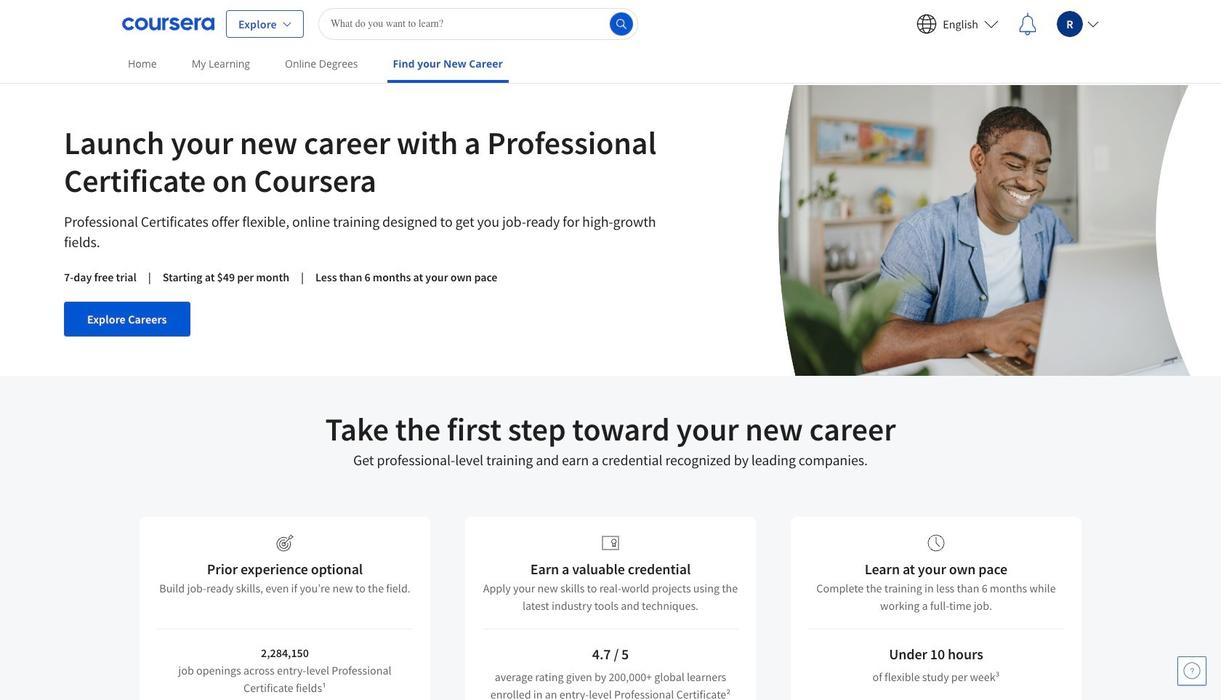 Task type: describe. For each thing, give the bounding box(es) containing it.
What do you want to learn? text field
[[318, 8, 638, 40]]



Task type: locate. For each thing, give the bounding box(es) containing it.
coursera image
[[122, 12, 214, 35]]

help center image
[[1183, 662, 1201, 680]]

None search field
[[318, 8, 638, 40]]



Task type: vqa. For each thing, say whether or not it's contained in the screenshot.
Search in course text box
no



